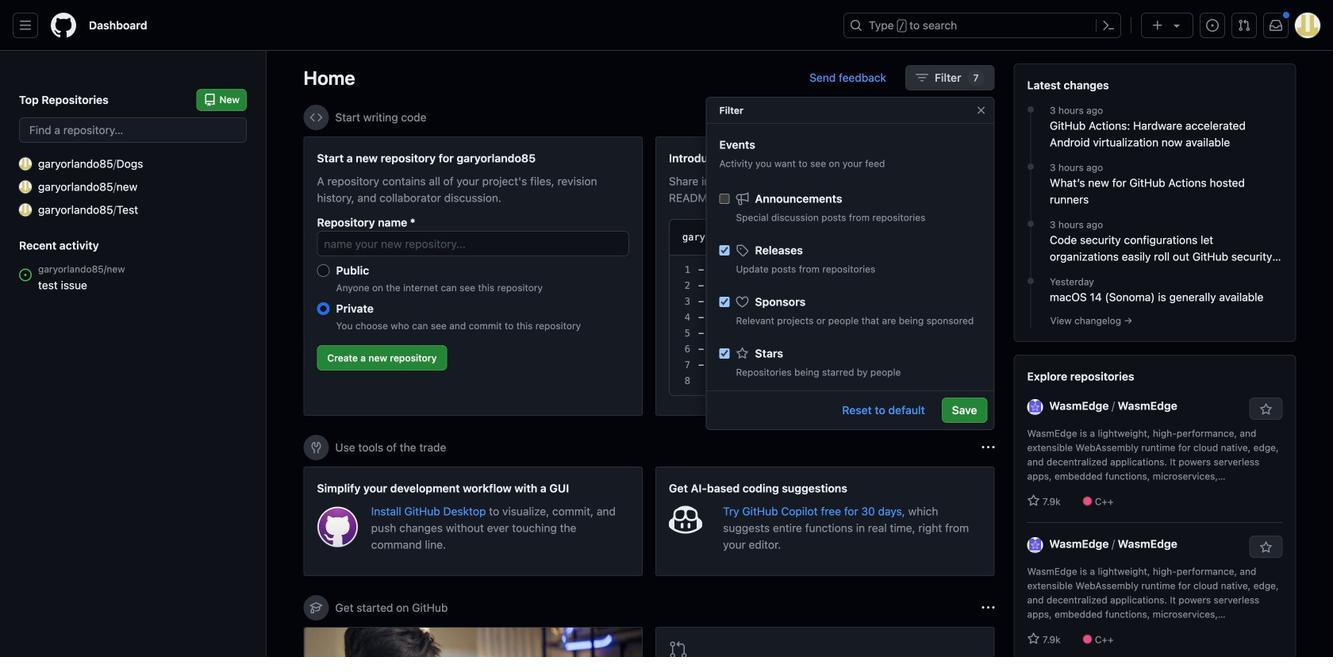 Task type: vqa. For each thing, say whether or not it's contained in the screenshot.
menu at the right
yes



Task type: locate. For each thing, give the bounding box(es) containing it.
menu
[[707, 179, 994, 598]]

1 star this repository image from the top
[[1260, 403, 1273, 416]]

why am i seeing this? image
[[982, 441, 995, 454], [982, 602, 995, 614]]

none radio inside the start a new repository element
[[317, 302, 330, 315]]

megaphone image
[[736, 192, 749, 205]]

None checkbox
[[719, 194, 730, 204], [719, 297, 730, 307], [719, 348, 730, 359], [719, 194, 730, 204], [719, 297, 730, 307], [719, 348, 730, 359]]

star image for @wasmedge profile image
[[1027, 494, 1040, 507]]

github desktop image
[[317, 506, 359, 548]]

dogs image
[[19, 158, 32, 170]]

None radio
[[317, 302, 330, 315]]

introduce yourself with a profile readme element
[[656, 137, 995, 416]]

why am i seeing this? image for simplify your development workflow with a gui element
[[982, 441, 995, 454]]

none submit inside introduce yourself with a profile readme element
[[917, 226, 968, 248]]

star this repository image for @wasmedge profile icon on the right bottom of page
[[1260, 541, 1273, 554]]

git pull request image
[[669, 640, 688, 657]]

what is github? image
[[304, 628, 642, 657]]

2 dot fill image from the top
[[1025, 160, 1037, 173]]

None radio
[[317, 264, 330, 277]]

None checkbox
[[719, 245, 730, 256]]

star this repository image for @wasmedge profile image
[[1260, 403, 1273, 416]]

0 vertical spatial star image
[[1027, 494, 1040, 507]]

0 vertical spatial star this repository image
[[1260, 403, 1273, 416]]

simplify your development workflow with a gui element
[[304, 467, 643, 576]]

filter image
[[916, 71, 929, 84]]

2 why am i seeing this? image from the top
[[982, 602, 995, 614]]

1 vertical spatial star this repository image
[[1260, 541, 1273, 554]]

None submit
[[917, 226, 968, 248]]

tools image
[[310, 441, 323, 454]]

code image
[[310, 111, 323, 124]]

dot fill image
[[1025, 103, 1037, 116], [1025, 160, 1037, 173], [1025, 217, 1037, 230]]

2 star this repository image from the top
[[1260, 541, 1273, 554]]

1 why am i seeing this? image from the top
[[982, 441, 995, 454]]

star this repository image
[[1260, 403, 1273, 416], [1260, 541, 1273, 554]]

homepage image
[[51, 13, 76, 38]]

@wasmedge profile image
[[1027, 537, 1043, 553]]

0 vertical spatial dot fill image
[[1025, 103, 1037, 116]]

why am i seeing this? image
[[982, 111, 995, 124]]

1 vertical spatial dot fill image
[[1025, 160, 1037, 173]]

name your new repository... text field
[[317, 231, 629, 256]]

2 vertical spatial dot fill image
[[1025, 217, 1037, 230]]

explore element
[[1014, 63, 1296, 657]]

none radio inside the start a new repository element
[[317, 264, 330, 277]]

why am i seeing this? image for what is github? element
[[982, 602, 995, 614]]

1 vertical spatial why am i seeing this? image
[[982, 602, 995, 614]]

star image
[[1027, 494, 1040, 507], [1027, 633, 1040, 645]]

1 vertical spatial star image
[[1027, 633, 1040, 645]]

mortar board image
[[310, 602, 323, 614]]

git pull request image
[[1238, 19, 1251, 32]]

1 star image from the top
[[1027, 494, 1040, 507]]

0 vertical spatial why am i seeing this? image
[[982, 441, 995, 454]]

2 star image from the top
[[1027, 633, 1040, 645]]



Task type: describe. For each thing, give the bounding box(es) containing it.
issue opened image
[[1206, 19, 1219, 32]]

explore repositories navigation
[[1014, 355, 1296, 657]]

plus image
[[1152, 19, 1164, 32]]

open issue image
[[19, 269, 32, 281]]

test image
[[19, 204, 32, 216]]

Find a repository… text field
[[19, 117, 247, 143]]

command palette image
[[1102, 19, 1115, 32]]

star image for @wasmedge profile icon on the right bottom of page
[[1027, 633, 1040, 645]]

@wasmedge profile image
[[1027, 399, 1043, 415]]

dot fill image
[[1025, 275, 1037, 287]]

1 dot fill image from the top
[[1025, 103, 1037, 116]]

what is github? element
[[304, 627, 643, 657]]

3 dot fill image from the top
[[1025, 217, 1037, 230]]

star image
[[736, 347, 749, 360]]

new image
[[19, 181, 32, 193]]

tag image
[[736, 244, 749, 257]]

notifications image
[[1270, 19, 1282, 32]]

triangle down image
[[1171, 19, 1183, 32]]

get ai-based coding suggestions element
[[656, 467, 995, 576]]

Top Repositories search field
[[19, 117, 247, 143]]

start a new repository element
[[304, 137, 643, 416]]

heart image
[[736, 296, 749, 308]]

close menu image
[[975, 104, 988, 117]]



